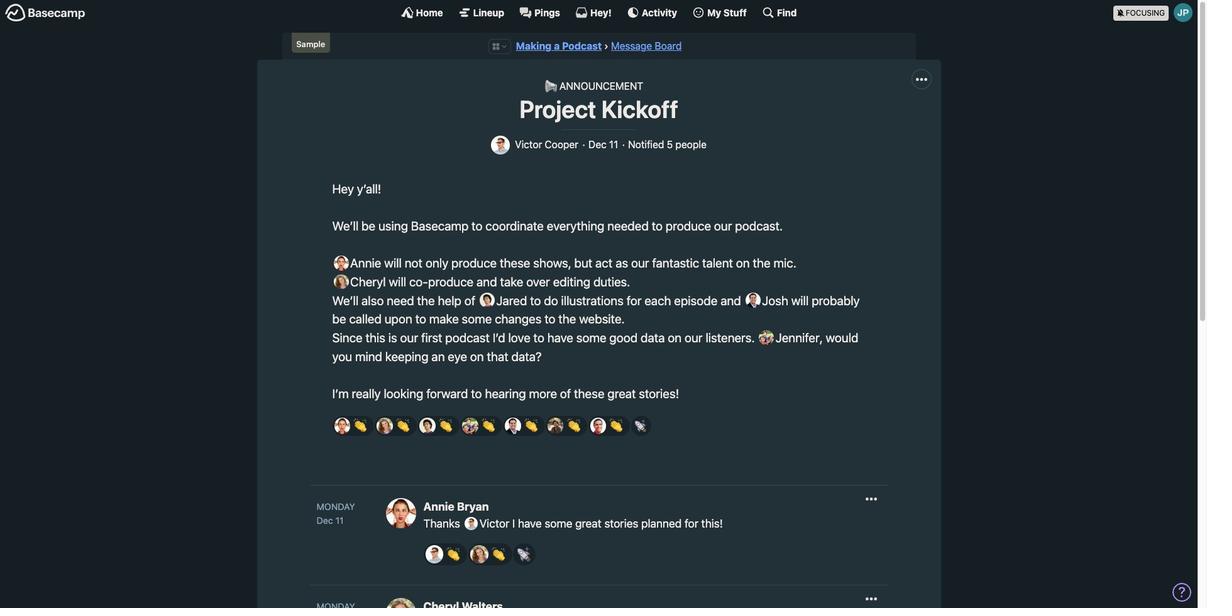 Task type: describe. For each thing, give the bounding box(es) containing it.
do
[[544, 294, 558, 308]]

annie for annie
[[347, 256, 381, 271]]

will not only produce these shows, but act as our fantastic talent on the mic.
[[381, 256, 797, 271]]

1 horizontal spatial annie bryan image
[[386, 499, 416, 529]]

not
[[405, 256, 423, 271]]

switch accounts image
[[5, 3, 86, 23]]

activity
[[642, 7, 677, 18]]

cooper
[[545, 139, 579, 150]]

breadcrumb element
[[282, 33, 916, 60]]

our right as
[[631, 256, 649, 271]]

probably
[[812, 294, 860, 308]]

steve m. boosted the message with '👏' element
[[588, 416, 630, 436]]

👏 for annie b. boosted the message with '👏' element
[[354, 419, 367, 433]]

find
[[777, 7, 797, 18]]

👏 for "steve m. boosted the message with '👏'" element
[[610, 419, 623, 433]]

annie bryan
[[424, 501, 489, 514]]

cheryl
[[347, 275, 386, 289]]

dec 11 link
[[317, 514, 373, 528]]

hey!
[[591, 7, 612, 18]]

1 vertical spatial produce
[[452, 256, 497, 271]]

monday element containing monday
[[317, 501, 355, 514]]

,
[[820, 331, 823, 345]]

victor cooper
[[515, 139, 579, 150]]

to right love
[[534, 331, 545, 345]]

podcast.
[[735, 219, 783, 233]]

people
[[676, 139, 707, 150]]

1 horizontal spatial some
[[545, 518, 573, 531]]

victor cooper image for thanks
[[425, 546, 444, 564]]

i have some great stories planned for this!
[[510, 518, 723, 531]]

i'm
[[332, 387, 349, 401]]

act
[[596, 256, 613, 271]]

episode
[[674, 294, 718, 308]]

2 monday element from the top
[[317, 601, 355, 609]]

website.
[[579, 312, 625, 327]]

everything
[[547, 219, 605, 233]]

project
[[520, 95, 597, 124]]

the inside the will co-produce and take over editing duties. we'll also need the help of
[[417, 294, 435, 308]]

notified
[[628, 139, 664, 150]]

👏 for josh f. boosted the message with '👏' element
[[524, 419, 538, 433]]

to down do
[[545, 312, 556, 327]]

steve marsh image
[[590, 418, 606, 434]]

that
[[487, 350, 509, 364]]

will for not
[[384, 256, 402, 271]]

and inside the will co-produce and take over editing duties. we'll also need the help of
[[477, 275, 497, 289]]

message board link
[[611, 40, 682, 52]]

editing
[[553, 275, 591, 289]]

talent
[[702, 256, 733, 271]]

will probably be called upon to make some changes to the website. since this is our first podcast i'd love to have               some good data on our listeners.
[[332, 294, 860, 345]]

shows,
[[533, 256, 571, 271]]

i'd
[[493, 331, 505, 345]]

notified 5 people
[[628, 139, 707, 150]]

11 inside monday dec 11
[[336, 516, 344, 526]]

focusing
[[1126, 8, 1165, 17]]

james peterson image
[[1174, 3, 1193, 22]]

jared davis image inside jared d. boosted the message with '👏' element
[[420, 418, 436, 434]]

victor cooper image for project kickoff
[[491, 136, 510, 154]]

keeping
[[385, 350, 429, 364]]

josh fiske image
[[505, 418, 521, 434]]

looking
[[384, 387, 423, 401]]

really
[[352, 387, 381, 401]]

love
[[508, 331, 531, 345]]

take
[[500, 275, 524, 289]]

needed
[[608, 219, 649, 233]]

y'all!
[[357, 182, 381, 196]]

1 vertical spatial some
[[577, 331, 607, 345]]

1 vertical spatial great
[[575, 518, 602, 531]]

podcast
[[445, 331, 490, 345]]

lineup
[[473, 7, 504, 18]]

an
[[432, 350, 445, 364]]

monday dec 11
[[317, 502, 355, 526]]

1 vertical spatial have
[[518, 518, 542, 531]]

changes
[[495, 312, 542, 327]]

notified 5 people link
[[628, 139, 707, 151]]

illustrations
[[561, 294, 624, 308]]

0 horizontal spatial annie bryan image
[[334, 256, 349, 271]]

message
[[611, 40, 652, 52]]

0 vertical spatial dec
[[589, 139, 607, 150]]

data?
[[512, 350, 542, 364]]

the inside will probably be called upon to make some changes to the website. since this is our first podcast i'd love to have               some good data on our listeners.
[[559, 312, 576, 327]]

focusing button
[[1114, 0, 1198, 25]]

eye
[[448, 350, 467, 364]]

1 horizontal spatial for
[[685, 518, 699, 531]]

will for probably
[[792, 294, 809, 308]]

data
[[641, 331, 665, 345]]

to do illustrations for each episode and
[[527, 294, 744, 308]]

of inside the will co-produce and take over editing duties. we'll also need the help of
[[465, 294, 476, 308]]

have inside will probably be called upon to make some changes to the website. since this is our first podcast i'd love to have               some good data on our listeners.
[[548, 331, 574, 345]]

bryan
[[457, 501, 489, 514]]

my stuff button
[[693, 6, 747, 19]]

monday
[[317, 502, 355, 513]]

duties.
[[594, 275, 630, 289]]

cheryl w. boosted the message with '👏' element
[[375, 416, 417, 436]]

more
[[529, 387, 557, 401]]

sample element
[[292, 33, 330, 53]]

1 vertical spatial and
[[721, 294, 741, 308]]

but
[[574, 256, 593, 271]]

will for co-
[[389, 275, 406, 289]]

will co-produce and take over editing duties. we'll also need the help of
[[332, 275, 630, 308]]

fantastic
[[652, 256, 699, 271]]

nicole k. boosted the message with '👏' element
[[546, 416, 588, 436]]

you
[[332, 350, 352, 364]]

good
[[610, 331, 638, 345]]

jared d. boosted the message with '👏' element
[[418, 416, 460, 436]]

this
[[366, 331, 385, 345]]

monday link
[[317, 501, 373, 514]]

1 vertical spatial victor cooper image
[[465, 517, 478, 531]]

1 we'll from the top
[[332, 219, 359, 233]]

using
[[379, 219, 408, 233]]

josh fiske image
[[746, 293, 761, 308]]

annie bryan image
[[334, 418, 350, 434]]

coordinate
[[486, 219, 544, 233]]

only
[[426, 256, 449, 271]]

1 horizontal spatial jared davis image
[[480, 293, 495, 308]]

hearing
[[485, 387, 526, 401]]

1 horizontal spatial be
[[362, 219, 376, 233]]

jennifer young image
[[462, 418, 478, 434]]



Task type: locate. For each thing, give the bounding box(es) containing it.
cheryl walters image inside cheryl w. boosted the message with '👏' element
[[377, 418, 393, 434]]

main element
[[0, 0, 1198, 25]]

annie up thanks
[[424, 501, 455, 514]]

👏 left jennifer young image at the left of the page
[[439, 419, 453, 433]]

2 vertical spatial victor cooper image
[[425, 546, 444, 564]]

dec 11 element down monday
[[317, 516, 344, 526]]

some up podcast at the bottom left of the page
[[462, 312, 492, 327]]

the down co-
[[417, 294, 435, 308]]

for left each
[[627, 294, 642, 308]]

victor cooper image
[[491, 136, 510, 154], [465, 517, 478, 531], [425, 546, 444, 564]]

victor c. boosted the comment with '👏' element
[[424, 544, 467, 566]]

great left stories on the bottom of page
[[575, 518, 602, 531]]

this!
[[702, 518, 723, 531]]

👏 right jennifer young image at the left of the page
[[482, 419, 495, 433]]

our left podcast.
[[714, 219, 732, 233]]

jennifer
[[773, 331, 820, 345]]

2 horizontal spatial some
[[577, 331, 607, 345]]

👏 for "jennifer y. boosted the message with '👏'" element
[[482, 419, 495, 433]]

👏 for jared d. boosted the message with '👏' element
[[439, 419, 453, 433]]

dec 11 element
[[589, 139, 618, 151], [317, 516, 344, 526]]

annie for annie bryan
[[424, 501, 455, 514]]

11 down monday
[[336, 516, 344, 526]]

home
[[416, 7, 443, 18]]

0 vertical spatial dec 11 element
[[589, 139, 618, 151]]

i'm really looking forward to hearing more of these great stories!
[[332, 387, 679, 401]]

victor cooper image inside victor c. boosted the comment with '👏' element
[[425, 546, 444, 564]]

activity link
[[627, 6, 677, 19]]

0 vertical spatial be
[[362, 219, 376, 233]]

to left hearing
[[471, 387, 482, 401]]

annie up 'cheryl'
[[347, 256, 381, 271]]

1 horizontal spatial the
[[559, 312, 576, 327]]

will left not at the top of page
[[384, 256, 402, 271]]

will right josh
[[792, 294, 809, 308]]

0 vertical spatial some
[[462, 312, 492, 327]]

our left the listeners. on the bottom of page
[[685, 331, 703, 345]]

stuff
[[724, 7, 747, 18]]

0 horizontal spatial the
[[417, 294, 435, 308]]

make
[[429, 312, 459, 327]]

annie bryan image left thanks
[[386, 499, 416, 529]]

0 vertical spatial victor cooper image
[[491, 136, 510, 154]]

help
[[438, 294, 462, 308]]

2 horizontal spatial victor cooper image
[[491, 136, 510, 154]]

👏 right josh fiske icon
[[524, 419, 538, 433]]

we'll left also
[[332, 294, 359, 308]]

need
[[387, 294, 414, 308]]

my stuff
[[708, 7, 747, 18]]

jared davis image
[[480, 293, 495, 308], [420, 418, 436, 434]]

hey
[[332, 182, 354, 196]]

0 horizontal spatial be
[[332, 312, 346, 327]]

0 vertical spatial monday element
[[317, 501, 355, 514]]

sample
[[296, 39, 325, 49]]

be inside will probably be called upon to make some changes to the website. since this is our first podcast i'd love to have               some good data on our listeners.
[[332, 312, 346, 327]]

jared
[[494, 294, 527, 308]]

have down do
[[548, 331, 574, 345]]

0 vertical spatial and
[[477, 275, 497, 289]]

0 horizontal spatial cheryl walters image
[[334, 275, 349, 290]]

these up steve marsh icon
[[574, 387, 605, 401]]

0 vertical spatial annie bryan image
[[334, 256, 349, 271]]

1 vertical spatial these
[[574, 387, 605, 401]]

will inside will probably be called upon to make some changes to the website. since this is our first podcast i'd love to have               some good data on our listeners.
[[792, 294, 809, 308]]

podcast
[[562, 40, 602, 52]]

monday element
[[317, 501, 355, 514], [317, 601, 355, 609]]

5
[[667, 139, 673, 150]]

0 vertical spatial have
[[548, 331, 574, 345]]

some down website.
[[577, 331, 607, 345]]

to left do
[[530, 294, 541, 308]]

👏 down thanks
[[447, 548, 461, 562]]

11 left notified
[[609, 139, 618, 150]]

📢
[[545, 81, 557, 92]]

mic.
[[774, 256, 797, 271]]

1 horizontal spatial cheryl walters image
[[377, 418, 393, 434]]

will
[[384, 256, 402, 271], [389, 275, 406, 289], [792, 294, 809, 308]]

0 horizontal spatial jared davis image
[[420, 418, 436, 434]]

1 horizontal spatial dec
[[589, 139, 607, 150]]

my
[[708, 7, 722, 18]]

cheryl walters image up since
[[334, 275, 349, 290]]

👏 for cheryl w. boosted the comment with '👏' element on the left bottom of page
[[492, 548, 505, 562]]

0 vertical spatial the
[[753, 256, 771, 271]]

since
[[332, 331, 363, 345]]

cheryl walters image for hey y'all!
[[377, 418, 393, 434]]

josh
[[759, 294, 789, 308]]

produce up the will co-produce and take over editing duties. we'll also need the help of
[[452, 256, 497, 271]]

1 vertical spatial be
[[332, 312, 346, 327]]

0 vertical spatial these
[[500, 256, 530, 271]]

1 vertical spatial annie
[[424, 501, 455, 514]]

i
[[513, 518, 515, 531]]

2 horizontal spatial the
[[753, 256, 771, 271]]

👏 for nicole k. boosted the message with '👏' element
[[567, 419, 581, 433]]

0 horizontal spatial victor cooper image
[[425, 546, 444, 564]]

hey! button
[[575, 6, 612, 19]]

cheryl walters image
[[334, 275, 349, 290], [377, 418, 393, 434], [470, 546, 488, 564]]

0 vertical spatial annie
[[347, 256, 381, 271]]

jared davis image right cheryl w. boosted the message with '👏' element
[[420, 418, 436, 434]]

is
[[388, 331, 397, 345]]

0 horizontal spatial on
[[470, 350, 484, 364]]

and left josh fiske image
[[721, 294, 741, 308]]

pings button
[[520, 6, 560, 19]]

0 vertical spatial 11
[[609, 139, 618, 150]]

jennifer y. boosted the message with '👏' element
[[460, 416, 502, 436]]

annie b. boosted the message with '👏' element
[[332, 416, 374, 436]]

👏 down looking
[[396, 419, 410, 433]]

2 vertical spatial the
[[559, 312, 576, 327]]

› message board
[[604, 40, 682, 52]]

we'll
[[332, 219, 359, 233], [332, 294, 359, 308]]

1 vertical spatial of
[[560, 387, 571, 401]]

1 vertical spatial on
[[668, 331, 682, 345]]

0 vertical spatial will
[[384, 256, 402, 271]]

0 vertical spatial jared davis image
[[480, 293, 495, 308]]

1 horizontal spatial these
[[574, 387, 605, 401]]

our right 'is' at the left bottom of the page
[[400, 331, 418, 345]]

1 horizontal spatial on
[[668, 331, 682, 345]]

on inside , would you mind keeping an eye on that data?
[[470, 350, 484, 364]]

0 horizontal spatial of
[[465, 294, 476, 308]]

1 monday element from the top
[[317, 501, 355, 514]]

produce
[[666, 219, 711, 233], [452, 256, 497, 271], [428, 275, 474, 289]]

some right i
[[545, 518, 573, 531]]

produce inside the will co-produce and take over editing duties. we'll also need the help of
[[428, 275, 474, 289]]

produce up help
[[428, 275, 474, 289]]

victor for victor cooper
[[515, 139, 542, 150]]

0 vertical spatial produce
[[666, 219, 711, 233]]

board
[[655, 40, 682, 52]]

on inside will probably be called upon to make some changes to the website. since this is our first podcast i'd love to have               some good data on our listeners.
[[668, 331, 682, 345]]

a
[[554, 40, 560, 52]]

victor for victor
[[477, 518, 510, 531]]

0 horizontal spatial 11
[[336, 516, 344, 526]]

on right data at the right
[[668, 331, 682, 345]]

1 vertical spatial the
[[417, 294, 435, 308]]

2 vertical spatial cheryl walters image
[[470, 546, 488, 564]]

pings
[[535, 7, 560, 18]]

1 vertical spatial cheryl walters image
[[377, 418, 393, 434]]

1 horizontal spatial have
[[548, 331, 574, 345]]

1 vertical spatial for
[[685, 518, 699, 531]]

0 vertical spatial we'll
[[332, 219, 359, 233]]

, would you mind keeping an eye on that data?
[[332, 331, 859, 364]]

victor cooper image down bryan
[[465, 517, 478, 531]]

1 vertical spatial will
[[389, 275, 406, 289]]

👏 for victor c. boosted the comment with '👏' element
[[447, 548, 461, 562]]

find button
[[762, 6, 797, 19]]

0 vertical spatial for
[[627, 294, 642, 308]]

›
[[604, 40, 609, 52]]

great
[[608, 387, 636, 401], [575, 518, 602, 531]]

be
[[362, 219, 376, 233], [332, 312, 346, 327]]

each
[[645, 294, 671, 308]]

dec right cooper
[[589, 139, 607, 150]]

1 vertical spatial dec
[[317, 516, 333, 526]]

cheryl w. boosted the comment with '👏' element
[[468, 544, 512, 566]]

be left using at the top of the page
[[362, 219, 376, 233]]

will inside the will co-produce and take over editing duties. we'll also need the help of
[[389, 275, 406, 289]]

2 vertical spatial on
[[470, 350, 484, 364]]

forward
[[427, 387, 468, 401]]

👏 for cheryl w. boosted the message with '👏' element
[[396, 419, 410, 433]]

0 horizontal spatial victor
[[477, 518, 510, 531]]

1 horizontal spatial great
[[608, 387, 636, 401]]

lineup link
[[458, 6, 504, 19]]

1 horizontal spatial dec 11 element
[[589, 139, 618, 151]]

dec
[[589, 139, 607, 150], [317, 516, 333, 526]]

we'll be using basecamp to coordinate everything needed to produce our podcast.
[[332, 219, 783, 233]]

on right talent
[[736, 256, 750, 271]]

1 vertical spatial jared davis image
[[420, 418, 436, 434]]

0 horizontal spatial great
[[575, 518, 602, 531]]

upon
[[385, 312, 412, 327]]

to right 'needed'
[[652, 219, 663, 233]]

victor cooper image down thanks
[[425, 546, 444, 564]]

first
[[421, 331, 442, 345]]

0 vertical spatial great
[[608, 387, 636, 401]]

1 vertical spatial we'll
[[332, 294, 359, 308]]

0 horizontal spatial and
[[477, 275, 497, 289]]

👏 right steve marsh icon
[[610, 419, 623, 433]]

2 vertical spatial will
[[792, 294, 809, 308]]

📢 announcement project kickoff
[[520, 81, 678, 124]]

on right eye
[[470, 350, 484, 364]]

over
[[527, 275, 550, 289]]

1 horizontal spatial victor cooper image
[[465, 517, 478, 531]]

thanks
[[424, 518, 463, 531]]

1 horizontal spatial and
[[721, 294, 741, 308]]

have right i
[[518, 518, 542, 531]]

0 vertical spatial cheryl walters image
[[334, 275, 349, 290]]

0 horizontal spatial some
[[462, 312, 492, 327]]

dec inside monday dec 11
[[317, 516, 333, 526]]

0 vertical spatial on
[[736, 256, 750, 271]]

jared davis image right help
[[480, 293, 495, 308]]

and
[[477, 275, 497, 289], [721, 294, 741, 308]]

0 horizontal spatial annie
[[347, 256, 381, 271]]

these up take
[[500, 256, 530, 271]]

be up since
[[332, 312, 346, 327]]

we'll inside the will co-produce and take over editing duties. we'll also need the help of
[[332, 294, 359, 308]]

also
[[362, 294, 384, 308]]

the left mic.
[[753, 256, 771, 271]]

annie bryan image up 'cheryl'
[[334, 256, 349, 271]]

2 horizontal spatial on
[[736, 256, 750, 271]]

to up "first"
[[415, 312, 426, 327]]

cheryl walters image right victor c. boosted the comment with '👏' element
[[470, 546, 488, 564]]

0 horizontal spatial dec 11 element
[[317, 516, 344, 526]]

hey y'all!
[[332, 182, 381, 196]]

0 horizontal spatial these
[[500, 256, 530, 271]]

basecamp
[[411, 219, 469, 233]]

victor left i
[[477, 518, 510, 531]]

👏 right nicole katz image
[[567, 419, 581, 433]]

👏 right annie bryan icon
[[354, 419, 367, 433]]

nicole katz image
[[548, 418, 564, 434]]

have
[[548, 331, 574, 345], [518, 518, 542, 531]]

we'll down hey
[[332, 219, 359, 233]]

1 horizontal spatial of
[[560, 387, 571, 401]]

josh f. boosted the message with '👏' element
[[503, 416, 545, 436]]

1 horizontal spatial 11
[[609, 139, 618, 150]]

1 vertical spatial 11
[[336, 516, 344, 526]]

announcement
[[560, 81, 644, 92]]

will up "need"
[[389, 275, 406, 289]]

the down illustrations
[[559, 312, 576, 327]]

1 horizontal spatial victor
[[515, 139, 542, 150]]

great up "steve m. boosted the message with '👏'" element
[[608, 387, 636, 401]]

1 vertical spatial victor
[[477, 518, 510, 531]]

👏 right victor c. boosted the comment with '👏' element
[[492, 548, 505, 562]]

0 horizontal spatial dec
[[317, 516, 333, 526]]

annie
[[347, 256, 381, 271], [424, 501, 455, 514]]

1 vertical spatial monday element
[[317, 601, 355, 609]]

1 vertical spatial annie bryan image
[[386, 499, 416, 529]]

victor left cooper
[[515, 139, 542, 150]]

0 horizontal spatial have
[[518, 518, 542, 531]]

annie bryan image
[[334, 256, 349, 271], [386, 499, 416, 529]]

2 vertical spatial some
[[545, 518, 573, 531]]

2 vertical spatial produce
[[428, 275, 474, 289]]

cheryl walters image right annie b. boosted the message with '👏' element
[[377, 418, 393, 434]]

0 horizontal spatial for
[[627, 294, 642, 308]]

of right more
[[560, 387, 571, 401]]

victor cooper image left "victor cooper"
[[491, 136, 510, 154]]

to right basecamp
[[472, 219, 483, 233]]

1 vertical spatial dec 11 element
[[317, 516, 344, 526]]

making a podcast
[[516, 40, 602, 52]]

on
[[736, 256, 750, 271], [668, 331, 682, 345], [470, 350, 484, 364]]

1 horizontal spatial annie
[[424, 501, 455, 514]]

👏
[[354, 419, 367, 433], [396, 419, 410, 433], [439, 419, 453, 433], [482, 419, 495, 433], [524, 419, 538, 433], [567, 419, 581, 433], [610, 419, 623, 433], [447, 548, 461, 562], [492, 548, 505, 562]]

making a podcast link
[[516, 40, 602, 52]]

mind
[[355, 350, 382, 364]]

jennifer young image
[[759, 331, 774, 346]]

stories
[[605, 518, 639, 531]]

dec down monday
[[317, 516, 333, 526]]

cheryl walters image inside cheryl w. boosted the comment with '👏' element
[[470, 546, 488, 564]]

for left this!
[[685, 518, 699, 531]]

0 vertical spatial victor
[[515, 139, 542, 150]]

of right help
[[465, 294, 476, 308]]

0 vertical spatial of
[[465, 294, 476, 308]]

cheryl walters image for thanks
[[470, 546, 488, 564]]

of
[[465, 294, 476, 308], [560, 387, 571, 401]]

and left take
[[477, 275, 497, 289]]

2 we'll from the top
[[332, 294, 359, 308]]

dec 11 element right cooper
[[589, 139, 618, 151]]

2 horizontal spatial cheryl walters image
[[470, 546, 488, 564]]

the
[[753, 256, 771, 271], [417, 294, 435, 308], [559, 312, 576, 327]]

produce up fantastic
[[666, 219, 711, 233]]



Task type: vqa. For each thing, say whether or not it's contained in the screenshot.
View as…
no



